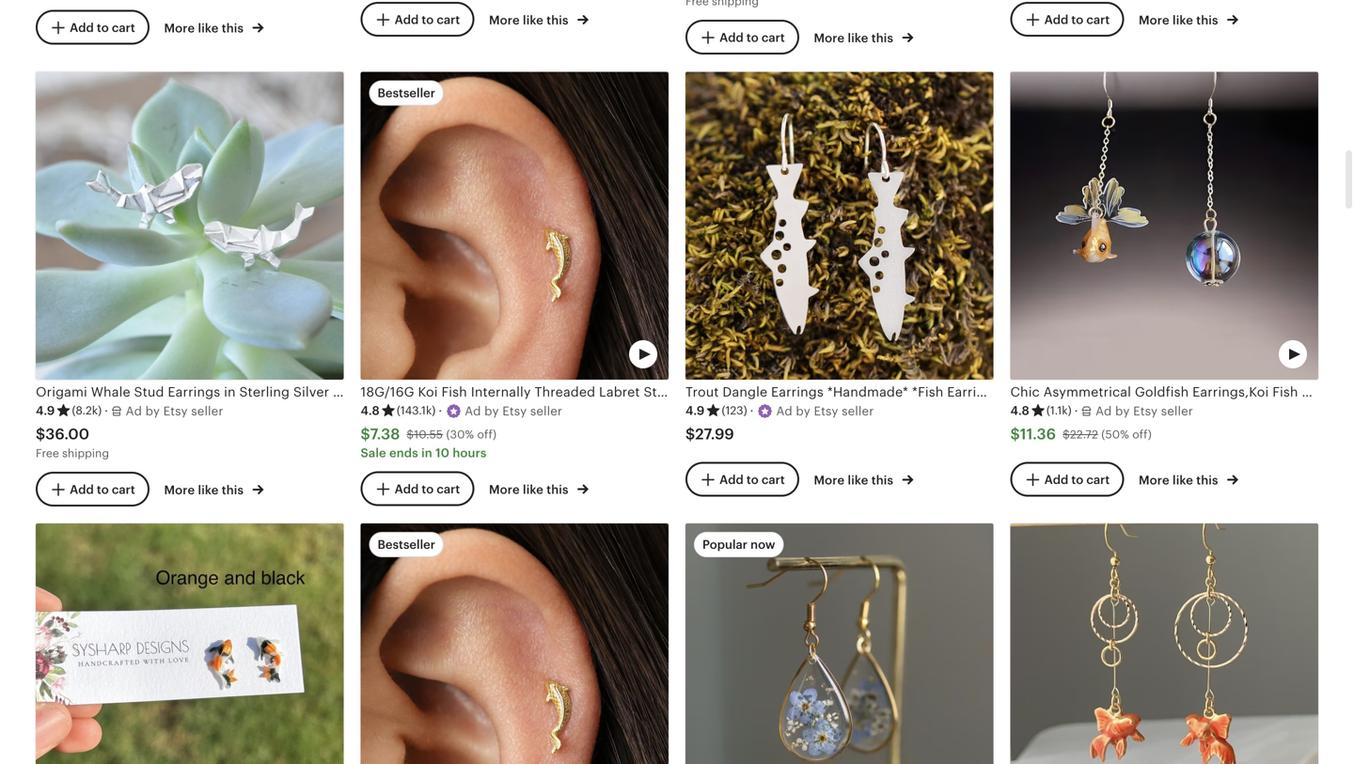 Task type: describe. For each thing, give the bounding box(es) containing it.
product video element for chic asymmetrical goldfish earrings,koi fish dagle earrings image
[[1011, 72, 1319, 380]]

quick shop for 7.38
[[492, 346, 558, 360]]

shop for 7.38
[[529, 346, 558, 360]]

hours
[[453, 446, 487, 460]]

4.9 for 27.99
[[686, 404, 705, 418]]

trout dangle earrings *handmade* *fish earrings*
[[686, 385, 1006, 400]]

quick for 36.00
[[167, 346, 201, 360]]

$ 27.99
[[686, 426, 734, 443]]

quick shop button for 36.00
[[133, 335, 247, 370]]

chic asymmetrical goldfish earrings,koi fish dagle ea
[[1011, 385, 1355, 400]]

· for (1.1k)
[[1075, 404, 1079, 418]]

$ 36.00 free shipping
[[36, 426, 109, 460]]

chic asymmetrical goldfish earrings,koi fish dagle earrings image
[[1011, 72, 1319, 380]]

earrings
[[771, 385, 824, 400]]

sale
[[361, 446, 386, 460]]

7.38
[[370, 426, 400, 443]]

4.8 for 7.38
[[361, 404, 380, 418]]

3 shop from the left
[[854, 346, 883, 360]]

product video element for the gold forget me not flower earrings, dangle drop earrings, real pressed flower earrings, handmade floral earrings for women, birthday gift image
[[686, 524, 994, 765]]

1 18g/16g koi fish internally threaded labret stud • tiny stud earrings • stacking earring • koi fish earring • minimalist jewelry • elevado image from the top
[[361, 72, 669, 380]]

(1.1k)
[[1047, 405, 1072, 417]]

chic
[[1011, 385, 1040, 400]]

gold forget me not flower earrings, dangle drop earrings, real pressed flower earrings, handmade floral earrings for women, birthday gift image
[[686, 524, 994, 765]]

quick for 7.38
[[492, 346, 526, 360]]

· for (123)
[[750, 404, 754, 418]]

dagle
[[1302, 385, 1339, 400]]

*fish
[[912, 385, 944, 400]]

popular now link
[[686, 524, 994, 765]]

now
[[751, 538, 776, 552]]

· for (143.1k)
[[439, 404, 442, 418]]

4.8 for 11.36
[[1011, 404, 1030, 418]]

shipping
[[62, 447, 109, 460]]

$ for 27.99
[[686, 426, 695, 443]]

$ 7.38 $ 10.55 (30% off) sale ends in 10 hours
[[361, 426, 497, 460]]

quick shop button for 7.38
[[458, 335, 572, 370]]

$ for 7.38
[[361, 426, 370, 443]]

fish
[[1273, 385, 1299, 400]]

off) for 11.36
[[1133, 429, 1152, 441]]

popular now
[[703, 538, 776, 552]]

shop for 36.00
[[204, 346, 233, 360]]

$ inside $ 11.36 $ 22.72 (50% off)
[[1063, 429, 1070, 441]]



Task type: vqa. For each thing, say whether or not it's contained in the screenshot.
Nothing to see here yet Start favoriting items to compare, shop, and keep track of things you love.
no



Task type: locate. For each thing, give the bounding box(es) containing it.
1 vertical spatial bestseller
[[378, 538, 436, 552]]

quick
[[167, 346, 201, 360], [492, 346, 526, 360], [817, 346, 851, 360]]

$ up sale
[[361, 426, 370, 443]]

in
[[422, 446, 433, 460]]

quick shop button
[[133, 335, 247, 370], [458, 335, 572, 370], [783, 335, 897, 370]]

· right (123)
[[750, 404, 754, 418]]

27.99
[[695, 426, 734, 443]]

0 horizontal spatial shop
[[204, 346, 233, 360]]

(50%
[[1102, 429, 1130, 441]]

0 horizontal spatial quick shop
[[167, 346, 233, 360]]

earrings,koi
[[1193, 385, 1269, 400]]

product video element
[[361, 72, 669, 380], [1011, 72, 1319, 380], [361, 524, 669, 765], [686, 524, 994, 765], [1011, 524, 1319, 765]]

1 4.8 from the left
[[361, 404, 380, 418]]

11.36
[[1020, 426, 1056, 443]]

1 horizontal spatial quick
[[492, 346, 526, 360]]

free
[[36, 447, 59, 460]]

4.8
[[361, 404, 380, 418], [1011, 404, 1030, 418]]

ends
[[389, 446, 418, 460]]

(123)
[[722, 405, 747, 417]]

quick shop
[[167, 346, 233, 360], [492, 346, 558, 360], [817, 346, 883, 360]]

2 · from the left
[[439, 404, 442, 418]]

2 4.9 from the left
[[686, 404, 705, 418]]

$ 11.36 $ 22.72 (50% off)
[[1011, 426, 1152, 443]]

bestseller link
[[361, 524, 669, 765]]

$ for 11.36
[[1011, 426, 1020, 443]]

4.8 up the '7.38'
[[361, 404, 380, 418]]

1 off) from the left
[[477, 429, 497, 441]]

goldfish and bubble dangle earrings - fish earrings - unique dangle image
[[1011, 524, 1319, 765]]

1 horizontal spatial 4.9
[[686, 404, 705, 418]]

3 quick from the left
[[817, 346, 851, 360]]

$ down chic
[[1011, 426, 1020, 443]]

add to cart
[[395, 13, 460, 27], [1045, 13, 1110, 27], [70, 21, 135, 35], [720, 31, 785, 45], [720, 473, 785, 487], [1045, 473, 1110, 487], [395, 482, 460, 497], [70, 483, 135, 497]]

2 4.8 from the left
[[1011, 404, 1030, 418]]

· for (8.2k)
[[105, 404, 108, 418]]

off) right (50%
[[1133, 429, 1152, 441]]

10.55
[[414, 429, 443, 441]]

miniature koi fish earrings image
[[36, 524, 344, 765]]

1 horizontal spatial 4.8
[[1011, 404, 1030, 418]]

2 quick shop from the left
[[492, 346, 558, 360]]

goldfish
[[1135, 385, 1189, 400]]

trout
[[686, 385, 719, 400]]

· right "(8.2k)"
[[105, 404, 108, 418]]

(8.2k)
[[72, 405, 102, 417]]

3 quick shop button from the left
[[783, 335, 897, 370]]

0 vertical spatial 18g/16g koi fish internally threaded labret stud • tiny stud earrings • stacking earring • koi fish earring • minimalist jewelry • elevado image
[[361, 72, 669, 380]]

4.9
[[36, 404, 55, 418], [686, 404, 705, 418]]

more
[[489, 13, 520, 27], [1139, 13, 1170, 27], [164, 21, 195, 35], [814, 31, 845, 45], [814, 474, 845, 488], [1139, 474, 1170, 488], [489, 483, 520, 497], [164, 483, 195, 498]]

2 horizontal spatial quick shop button
[[783, 335, 897, 370]]

more like this
[[489, 13, 572, 27], [1139, 13, 1222, 27], [164, 21, 247, 35], [814, 31, 897, 45], [814, 474, 897, 488], [1139, 474, 1222, 488], [489, 483, 572, 497], [164, 483, 247, 498]]

0 horizontal spatial 4.8
[[361, 404, 380, 418]]

2 bestseller from the top
[[378, 538, 436, 552]]

off)
[[477, 429, 497, 441], [1133, 429, 1152, 441]]

add to cart button
[[361, 2, 474, 37], [1011, 2, 1124, 37], [36, 10, 149, 45], [686, 20, 799, 55], [686, 462, 799, 497], [1011, 462, 1124, 497], [361, 472, 474, 507], [36, 472, 149, 507]]

popular
[[703, 538, 748, 552]]

4.9 down trout
[[686, 404, 705, 418]]

4.8 down chic
[[1011, 404, 1030, 418]]

trout dangle earrings *handmade* *fish earrings* image
[[686, 72, 994, 380]]

asymmetrical
[[1044, 385, 1132, 400]]

3 quick shop from the left
[[817, 346, 883, 360]]

off) inside '$ 7.38 $ 10.55 (30% off) sale ends in 10 hours'
[[477, 429, 497, 441]]

off) inside $ 11.36 $ 22.72 (50% off)
[[1133, 429, 1152, 441]]

1 · from the left
[[105, 404, 108, 418]]

1 horizontal spatial quick shop
[[492, 346, 558, 360]]

1 quick shop from the left
[[167, 346, 233, 360]]

add
[[395, 13, 419, 27], [1045, 13, 1069, 27], [70, 21, 94, 35], [720, 31, 744, 45], [720, 473, 744, 487], [1045, 473, 1069, 487], [395, 482, 419, 497], [70, 483, 94, 497]]

10
[[436, 446, 450, 460]]

$ inside $ 36.00 free shipping
[[36, 426, 45, 443]]

1 shop from the left
[[204, 346, 233, 360]]

like
[[523, 13, 544, 27], [1173, 13, 1194, 27], [198, 21, 219, 35], [848, 31, 869, 45], [848, 474, 869, 488], [1173, 474, 1194, 488], [523, 483, 544, 497], [198, 483, 219, 498]]

to
[[422, 13, 434, 27], [1072, 13, 1084, 27], [97, 21, 109, 35], [747, 31, 759, 45], [747, 473, 759, 487], [1072, 473, 1084, 487], [422, 482, 434, 497], [97, 483, 109, 497]]

quick shop for 36.00
[[167, 346, 233, 360]]

0 horizontal spatial quick
[[167, 346, 201, 360]]

$ up free
[[36, 426, 45, 443]]

1 bestseller from the top
[[378, 86, 436, 100]]

22.72
[[1070, 429, 1099, 441]]

off) for 7.38
[[477, 429, 497, 441]]

$ down trout
[[686, 426, 695, 443]]

2 quick shop button from the left
[[458, 335, 572, 370]]

· right (143.1k)
[[439, 404, 442, 418]]

2 shop from the left
[[529, 346, 558, 360]]

0 horizontal spatial quick shop button
[[133, 335, 247, 370]]

(30%
[[446, 429, 474, 441]]

1 quick shop button from the left
[[133, 335, 247, 370]]

0 horizontal spatial 4.9
[[36, 404, 55, 418]]

earrings*
[[948, 385, 1006, 400]]

4.9 up 36.00
[[36, 404, 55, 418]]

*handmade*
[[828, 385, 909, 400]]

0 vertical spatial bestseller
[[378, 86, 436, 100]]

0 horizontal spatial off)
[[477, 429, 497, 441]]

product video element for second 18g/16g koi fish internally threaded labret stud • tiny stud earrings • stacking earring • koi fish earring • minimalist jewelry • elevado image from the bottom
[[361, 72, 669, 380]]

36.00
[[45, 426, 89, 443]]

off) up hours
[[477, 429, 497, 441]]

dangle
[[723, 385, 768, 400]]

18g/16g koi fish internally threaded labret stud • tiny stud earrings • stacking earring • koi fish earring • minimalist jewelry • elevado image
[[361, 72, 669, 380], [361, 524, 669, 765]]

product video element for goldfish and bubble dangle earrings - fish earrings - unique dangle image
[[1011, 524, 1319, 765]]

3 · from the left
[[750, 404, 754, 418]]

4 · from the left
[[1075, 404, 1079, 418]]

2 horizontal spatial shop
[[854, 346, 883, 360]]

1 4.9 from the left
[[36, 404, 55, 418]]

product video element for 2nd 18g/16g koi fish internally threaded labret stud • tiny stud earrings • stacking earring • koi fish earring • minimalist jewelry • elevado image from the top of the page
[[361, 524, 669, 765]]

ea
[[1343, 385, 1355, 400]]

this
[[547, 13, 569, 27], [1197, 13, 1219, 27], [222, 21, 244, 35], [872, 31, 894, 45], [872, 474, 894, 488], [1197, 474, 1219, 488], [547, 483, 569, 497], [222, 483, 244, 498]]

·
[[105, 404, 108, 418], [439, 404, 442, 418], [750, 404, 754, 418], [1075, 404, 1079, 418]]

1 horizontal spatial quick shop button
[[458, 335, 572, 370]]

shop
[[204, 346, 233, 360], [529, 346, 558, 360], [854, 346, 883, 360]]

1 horizontal spatial off)
[[1133, 429, 1152, 441]]

2 off) from the left
[[1133, 429, 1152, 441]]

bestseller inside "link"
[[378, 538, 436, 552]]

cart
[[437, 13, 460, 27], [1087, 13, 1110, 27], [112, 21, 135, 35], [762, 31, 785, 45], [762, 473, 785, 487], [1087, 473, 1110, 487], [437, 482, 460, 497], [112, 483, 135, 497]]

1 vertical spatial 18g/16g koi fish internally threaded labret stud • tiny stud earrings • stacking earring • koi fish earring • minimalist jewelry • elevado image
[[361, 524, 669, 765]]

2 18g/16g koi fish internally threaded labret stud • tiny stud earrings • stacking earring • koi fish earring • minimalist jewelry • elevado image from the top
[[361, 524, 669, 765]]

more like this link
[[489, 10, 589, 29], [1139, 10, 1239, 29], [164, 17, 264, 37], [814, 27, 914, 47], [814, 470, 914, 489], [1139, 470, 1239, 489], [489, 479, 589, 499], [164, 480, 264, 499]]

1 horizontal spatial shop
[[529, 346, 558, 360]]

bestseller
[[378, 86, 436, 100], [378, 538, 436, 552]]

$ for 36.00
[[36, 426, 45, 443]]

$ up ends
[[407, 429, 414, 441]]

origami whale stud earrings in sterling silver 925 by jamber jewels, origami fish earrings, whale jewelry, ocean jewelry image
[[36, 72, 344, 380]]

2 horizontal spatial quick
[[817, 346, 851, 360]]

4.9 for 36.00
[[36, 404, 55, 418]]

1 quick from the left
[[167, 346, 201, 360]]

· right (1.1k)
[[1075, 404, 1079, 418]]

$
[[36, 426, 45, 443], [361, 426, 370, 443], [686, 426, 695, 443], [1011, 426, 1020, 443], [407, 429, 414, 441], [1063, 429, 1070, 441]]

$ down (1.1k)
[[1063, 429, 1070, 441]]

2 quick from the left
[[492, 346, 526, 360]]

2 horizontal spatial quick shop
[[817, 346, 883, 360]]

(143.1k)
[[397, 405, 436, 417]]



